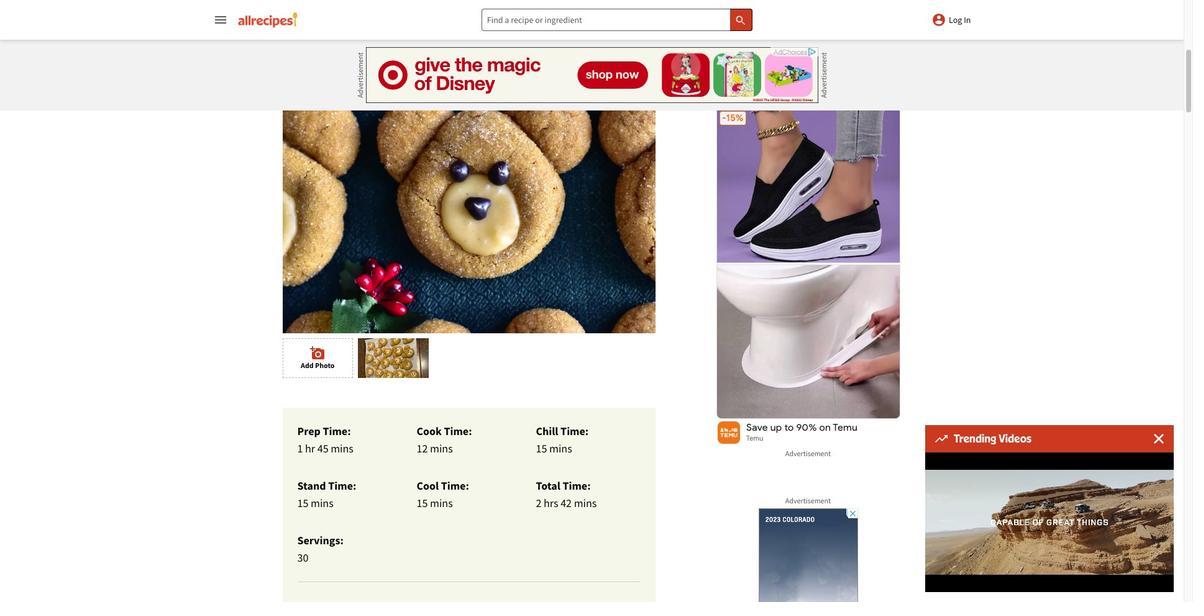 Task type: describe. For each thing, give the bounding box(es) containing it.
chill time: 15 mins
[[536, 425, 589, 456]]

time: for prep time:
[[323, 425, 351, 439]]

time: for total time:
[[563, 479, 591, 493]]

servings: 30
[[297, 534, 343, 566]]

prep
[[297, 425, 321, 439]]

search image
[[735, 14, 747, 27]]

menu image
[[213, 12, 228, 27]]

42
[[561, 497, 572, 511]]

cool time: 15 mins
[[417, 479, 469, 511]]

mins for cook time: 12 mins
[[430, 442, 453, 456]]

none search field inside log in banner
[[481, 9, 752, 31]]

1
[[297, 442, 303, 456]]

servings:
[[297, 534, 343, 548]]

cook
[[417, 425, 442, 439]]

videos
[[999, 432, 1031, 446]]

15 for cool time: 15 mins
[[417, 497, 428, 511]]

close image
[[1154, 434, 1164, 444]]

add photo
[[301, 361, 335, 371]]

hr
[[305, 442, 315, 456]]

total time: 2 hrs 42 mins
[[536, 479, 597, 511]]

in
[[964, 14, 971, 25]]

45
[[317, 442, 328, 456]]

chill
[[536, 425, 558, 439]]

ginger molasses cookie bears with spiced white chocolate noses and black candy melt eyes image
[[282, 54, 655, 334]]

15 for stand time: 15 mins
[[297, 497, 308, 511]]

trending
[[954, 432, 996, 446]]

cook time: 12 mins
[[417, 425, 472, 456]]

stand time: 15 mins
[[297, 479, 356, 511]]



Task type: locate. For each thing, give the bounding box(es) containing it.
time: for stand time:
[[328, 479, 356, 493]]

advertisement region
[[715, 0, 901, 447], [366, 47, 818, 103], [758, 509, 858, 603]]

save button
[[292, 12, 334, 24]]

time: for chill time:
[[561, 425, 589, 439]]

time: right chill
[[561, 425, 589, 439]]

video player application
[[925, 453, 1174, 593]]

time: right cool
[[441, 479, 469, 493]]

15
[[536, 442, 547, 456], [297, 497, 308, 511], [417, 497, 428, 511]]

mins
[[331, 442, 354, 456], [430, 442, 453, 456], [549, 442, 572, 456], [311, 497, 334, 511], [430, 497, 453, 511], [574, 497, 597, 511]]

mins inside prep time: 1 hr 45 mins
[[331, 442, 354, 456]]

time: up '45' at the left of page
[[323, 425, 351, 439]]

time: inside total time: 2 hrs 42 mins
[[563, 479, 591, 493]]

time: right cook on the bottom of page
[[444, 425, 472, 439]]

mins for cool time: 15 mins
[[430, 497, 453, 511]]

time: inside cook time: 12 mins
[[444, 425, 472, 439]]

0 horizontal spatial 15
[[297, 497, 308, 511]]

add
[[301, 361, 314, 371]]

photo
[[315, 361, 335, 371]]

mins right '45' at the left of page
[[331, 442, 354, 456]]

mins down cool
[[430, 497, 453, 511]]

time: inside prep time: 1 hr 45 mins
[[323, 425, 351, 439]]

trending videos
[[954, 432, 1031, 446]]

prep time: 1 hr 45 mins
[[297, 425, 354, 456]]

15 down cool
[[417, 497, 428, 511]]

mins down stand
[[311, 497, 334, 511]]

log
[[949, 14, 962, 25]]

mins right 42 in the left bottom of the page
[[574, 497, 597, 511]]

time:
[[323, 425, 351, 439], [444, 425, 472, 439], [561, 425, 589, 439], [328, 479, 356, 493], [441, 479, 469, 493], [563, 479, 591, 493]]

30
[[297, 551, 308, 566]]

15 down stand
[[297, 497, 308, 511]]

save
[[296, 13, 314, 24]]

mins inside stand time: 15 mins
[[311, 497, 334, 511]]

time: for cool time:
[[441, 479, 469, 493]]

15 down chill
[[536, 442, 547, 456]]

2 horizontal spatial 15
[[536, 442, 547, 456]]

mins for stand time: 15 mins
[[311, 497, 334, 511]]

mins inside the cool time: 15 mins
[[430, 497, 453, 511]]

hrs
[[544, 497, 558, 511]]

time: inside the cool time: 15 mins
[[441, 479, 469, 493]]

stand
[[297, 479, 326, 493]]

mins inside chill time: 15 mins
[[549, 442, 572, 456]]

total
[[536, 479, 560, 493]]

cool
[[417, 479, 439, 493]]

15 inside stand time: 15 mins
[[297, 497, 308, 511]]

add photo image
[[310, 346, 325, 361]]

Find a recipe or ingredient text field
[[481, 9, 752, 31]]

account image
[[931, 12, 946, 27]]

mins inside cook time: 12 mins
[[430, 442, 453, 456]]

time: up 42 in the left bottom of the page
[[563, 479, 591, 493]]

mins for chill time: 15 mins
[[549, 442, 572, 456]]

time: inside chill time: 15 mins
[[561, 425, 589, 439]]

None search field
[[481, 9, 752, 31]]

mins right 12
[[430, 442, 453, 456]]

mins down chill
[[549, 442, 572, 456]]

add photo button
[[282, 339, 353, 379]]

print this article. element
[[412, 12, 460, 24]]

time: for cook time:
[[444, 425, 472, 439]]

log in banner
[[0, 0, 1184, 603]]

trending image
[[935, 436, 948, 443]]

time: right stand
[[328, 479, 356, 493]]

1 horizontal spatial 15
[[417, 497, 428, 511]]

15 inside the cool time: 15 mins
[[417, 497, 428, 511]]

log in
[[949, 14, 971, 25]]

12
[[417, 442, 428, 456]]

15 inside chill time: 15 mins
[[536, 442, 547, 456]]

15 for chill time: 15 mins
[[536, 442, 547, 456]]

2
[[536, 497, 541, 511]]

home image
[[238, 12, 297, 27]]

log in link
[[931, 12, 971, 27]]

mins inside total time: 2 hrs 42 mins
[[574, 497, 597, 511]]

time: inside stand time: 15 mins
[[328, 479, 356, 493]]



Task type: vqa. For each thing, say whether or not it's contained in the screenshot.
information,
no



